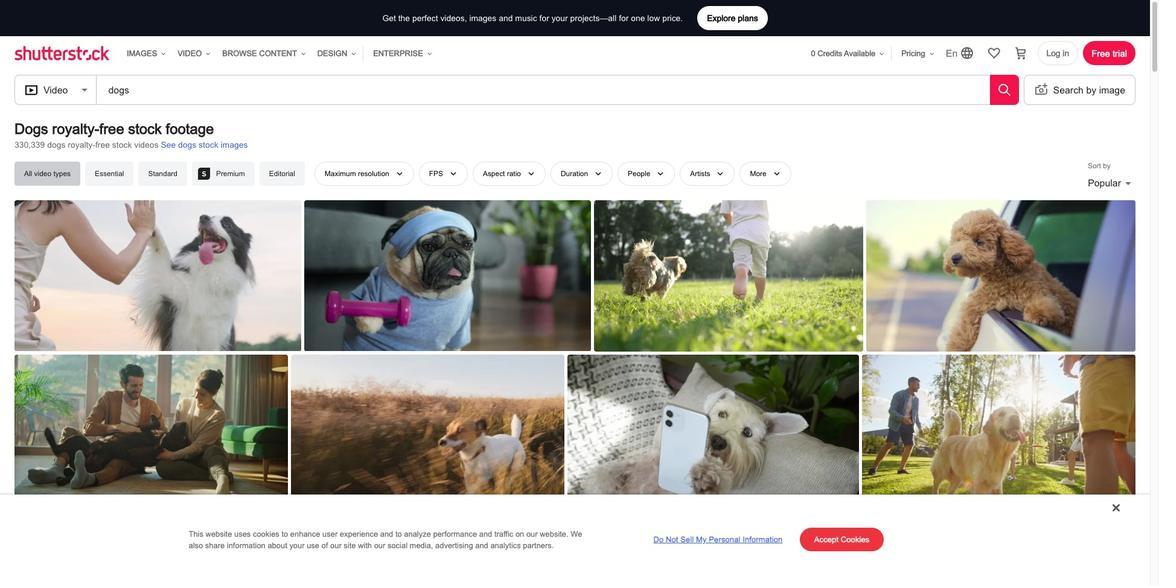Task type: vqa. For each thing, say whether or not it's contained in the screenshot.
Cute black and white border collie dog touch owner hand by paw, give high five to woman. Attractive young asian female animal trainer play with her smart cheerful pet with sunset in park. Slow motion. Stock Video Image
yes



Task type: describe. For each thing, give the bounding box(es) containing it.
shutterstock image
[[14, 46, 112, 60]]

0 credits available
[[811, 49, 876, 58]]

not
[[666, 536, 678, 545]]

people button
[[618, 162, 675, 186]]

social
[[388, 542, 408, 551]]

enterprise link
[[368, 42, 434, 66]]

video inside popup button
[[43, 85, 68, 95]]

price.
[[662, 13, 683, 23]]

do
[[654, 536, 664, 545]]

asset golden retriever close-up. obedient dog lying on sofa in living room, looking in camera and posing. happy domestic animal concept, best friends, puppy relaxing at home, breathing with tongue out. image
[[858, 512, 1136, 586]]

asset dog portrait breed jack russell terrier looks at object with interest turns its head in different directions funny close up on yellow background looking at camera at. caring for pets. animals. image
[[296, 512, 574, 586]]

get the perfect videos, images and music for your projects—all for one low price.
[[382, 13, 683, 23]]

site
[[344, 542, 356, 551]]

pricing
[[901, 49, 925, 58]]

use
[[307, 542, 319, 551]]

maximum resolution
[[325, 169, 389, 178]]

1 vertical spatial royalty-
[[68, 140, 95, 150]]

all
[[24, 170, 32, 178]]

images link
[[122, 42, 168, 66]]

do not sell my personal information
[[654, 536, 783, 545]]

1 horizontal spatial video
[[178, 49, 202, 58]]

editorial
[[269, 170, 295, 178]]

music
[[515, 13, 537, 23]]

videos,
[[440, 13, 467, 23]]

we
[[571, 530, 582, 539]]

information
[[227, 542, 266, 551]]

videos
[[134, 140, 158, 150]]

duration
[[561, 169, 588, 178]]

asset cute silver miniature schnauzer terrier dog, white terrier dog funny holding smartphone in paw like a hand. stunning eyes, amazed face in surprise. funny dog with smartphone concept image
[[568, 355, 859, 509]]

share
[[205, 542, 225, 551]]

fps
[[429, 169, 443, 178]]

free trial
[[1092, 48, 1127, 58]]

cookies
[[841, 536, 870, 545]]

and left music
[[499, 13, 513, 23]]

duration button
[[551, 162, 613, 186]]

information
[[743, 536, 783, 545]]

cute silver miniature schnauzer terrier dog, white terrier dog funny holding smartphone in paw like a hand. stunning eyes, amazed face in surprise. funny dog with smartphone concept stock video image
[[568, 355, 859, 509]]

also
[[189, 542, 203, 551]]

images inside dogs royalty-free stock footage 330,339 dogs royalty-free stock videos see dogs stock images
[[221, 140, 248, 150]]

video
[[34, 170, 51, 178]]

explore plans
[[707, 13, 758, 23]]

do not sell my personal information button
[[649, 531, 787, 550]]

asset funny brown curly dog ​​on a trip. happy curious mini poodle puppy doggie ​​traveling peeks out looking through car window while driving on road. cute small puppies riding watching outside automobile image
[[866, 200, 1136, 352]]

uses
[[234, 530, 251, 539]]

design link
[[313, 42, 358, 66]]

ratio
[[507, 169, 521, 178]]

all video types
[[24, 170, 71, 178]]

log in
[[1047, 48, 1069, 58]]

explore plans link
[[697, 6, 768, 30]]

people
[[628, 169, 650, 178]]

experience
[[340, 530, 378, 539]]

get
[[382, 13, 396, 23]]

my
[[696, 536, 707, 545]]

analytics
[[490, 542, 521, 551]]

fps button
[[419, 162, 468, 186]]

more button
[[740, 162, 791, 186]]

asset close up shot of young bearded man hugging and kissing his cute friend brown basenji pure breed dog. animals and human friendship image
[[14, 512, 292, 586]]

enhance
[[290, 530, 320, 539]]

0 horizontal spatial our
[[330, 542, 342, 551]]

popular
[[1088, 177, 1121, 188]]

asset funny cute pug dog do fitness, workout at home. dumbbell in the paw, doing dumbbells exercise. dog lifting weight to training biceps. funny dog sport concept. cute face. image
[[304, 200, 591, 352]]

plans
[[738, 13, 758, 23]]

maximum
[[325, 169, 356, 178]]

cookies
[[253, 530, 279, 539]]

image
[[1099, 85, 1125, 95]]

trial
[[1113, 48, 1127, 58]]

your inside the this website uses cookies to enhance user experience and to analyze performance and traffic on our website. we also share information about your use of our site with our social media, advertising and analytics partners.
[[289, 542, 305, 551]]

cute black and white border collie dog touch owner hand by paw, give high five to woman. attractive young asian female animal trainer play with her smart cheerful pet with sunset in park. slow motion. stock video image
[[14, 200, 301, 352]]

this website uses cookies to enhance user experience and to analyze performance and traffic on our website. we also share information about your use of our site with our social media, advertising and analytics partners.
[[189, 530, 582, 551]]

types
[[53, 170, 71, 178]]

this
[[189, 530, 203, 539]]

available
[[844, 49, 876, 58]]

2 dogs from the left
[[178, 140, 196, 150]]

design
[[317, 49, 347, 58]]

video button
[[14, 75, 97, 104]]

en button
[[941, 41, 980, 65]]

dogs
[[14, 120, 48, 137]]

at home: happy couple play with their dog, gorgeous brown labrador retriever. boyfriend and girlfriend tease, pet and scratch super happy doggy, have fun in the stylish living room. slow motion stock video image
[[14, 355, 288, 509]]

essential link
[[85, 162, 134, 186]]

artists
[[690, 169, 710, 178]]

owner strokes dog spaniel with hand, outdoors. closeup dog sitting next its owner. concept human animal friendship. man stroking red dog, sunset during hike. dog get caress from owner. owner loves pet stock video image
[[577, 512, 855, 586]]

330,339
[[14, 140, 45, 150]]

premium link
[[192, 162, 255, 186]]

search
[[1053, 85, 1084, 95]]

2 horizontal spatial our
[[526, 530, 538, 539]]

accept cookies
[[814, 536, 870, 545]]



Task type: locate. For each thing, give the bounding box(es) containing it.
images right videos,
[[469, 13, 496, 23]]

0 horizontal spatial to
[[282, 530, 288, 539]]

to up about
[[282, 530, 288, 539]]

video
[[178, 49, 202, 58], [43, 85, 68, 95]]

performance
[[433, 530, 477, 539]]

1 horizontal spatial by
[[1103, 162, 1111, 170]]

1 vertical spatial images
[[221, 140, 248, 150]]

traffic
[[494, 530, 513, 539]]

0 credits available link
[[806, 42, 886, 66]]

to up social
[[395, 530, 402, 539]]

dogs right 330,339
[[47, 140, 65, 150]]

and up social
[[380, 530, 393, 539]]

content
[[259, 49, 297, 58]]

2 for from the left
[[619, 13, 629, 23]]

about
[[268, 542, 287, 551]]

images
[[127, 49, 157, 58]]

dogs down footage
[[178, 140, 196, 150]]

credits
[[818, 49, 842, 58]]

your down enhance
[[289, 542, 305, 551]]

0 horizontal spatial for
[[539, 13, 549, 23]]

stock up "videos"
[[128, 120, 162, 137]]

partners.
[[523, 542, 554, 551]]

1 for from the left
[[539, 13, 549, 23]]

free
[[1092, 48, 1110, 58]]

1 to from the left
[[282, 530, 288, 539]]

asset smiling beautiful family of four play catch with happy golden retriever dog on the backyard lawn. idyllic family has fun with loyal pedigree dog outdoors in summer house. slow motion shot image
[[862, 355, 1136, 509]]

in
[[1063, 48, 1069, 58]]

stock left "videos"
[[112, 140, 132, 150]]

stock down footage
[[199, 140, 218, 150]]

browse
[[222, 49, 257, 58]]

by right sort
[[1103, 162, 1111, 170]]

sort
[[1088, 162, 1101, 170]]

and left analytics on the bottom left of page
[[475, 542, 488, 551]]

for right music
[[539, 13, 549, 23]]

dog jack russell terrier runs wheat field along country road for walk with his owner sticking out his tongue in summer in sun at sunset slow motion. pet runs quickly in meadow. lifestyle. farm. agro stock video image
[[291, 355, 565, 509]]

0 vertical spatial images
[[469, 13, 496, 23]]

asset cute black and white border collie dog touch owner hand by paw, give high five to woman. attractive young asian female animal trainer play with her smart cheerful pet with sunset in park. slow motion. image
[[14, 200, 301, 352]]

standard link
[[139, 162, 187, 186]]

explore
[[707, 13, 736, 23]]

1 horizontal spatial to
[[395, 530, 402, 539]]

accept cookies button
[[800, 528, 884, 552]]

perfect
[[412, 13, 438, 23]]

your
[[552, 13, 568, 23], [289, 542, 305, 551]]

royalty-
[[52, 120, 99, 137], [68, 140, 95, 150]]

all video types link
[[14, 162, 80, 186]]

royalty- down video popup button
[[52, 120, 99, 137]]

0 horizontal spatial your
[[289, 542, 305, 551]]

enterprise
[[373, 49, 423, 58]]

collections image
[[987, 46, 1001, 60]]

for left one
[[619, 13, 629, 23]]

asset at home: happy couple play with their dog, gorgeous brown labrador retriever. boyfriend and girlfriend tease, pet and scratch super happy doggy, have fun in the stylish living room. slow motion image
[[14, 355, 288, 509]]

on
[[516, 530, 524, 539]]

privacy alert dialog
[[0, 495, 1150, 586]]

by left 'image'
[[1086, 85, 1096, 95]]

by for search
[[1086, 85, 1096, 95]]

video down shutterstock image
[[43, 85, 68, 95]]

aspect
[[483, 169, 505, 178]]

sell
[[681, 536, 694, 545]]

golden retriever close-up. obedient dog lying on sofa in living room, looking in camera and posing. happy domestic animal concept, best friends, puppy relaxing at home, breathing with tongue out. stock video image
[[858, 512, 1136, 586]]

0 vertical spatial video
[[178, 49, 202, 58]]

0 horizontal spatial video
[[43, 85, 68, 95]]

video right 'images' link
[[178, 49, 202, 58]]

free up the essential
[[95, 140, 110, 150]]

dog portrait breed jack russell terrier looks at object with interest turns its head in different directions funny close up on yellow background looking at camera at. caring for pets. animals. stock video image
[[296, 512, 574, 586]]

asset dog jack russell terrier runs wheat field along country road for walk with his owner sticking out his tongue in summer in sun at sunset slow motion. pet runs quickly in meadow. lifestyle. farm. agro image
[[291, 355, 565, 509]]

1 vertical spatial by
[[1103, 162, 1111, 170]]

1 horizontal spatial for
[[619, 13, 629, 23]]

and
[[499, 13, 513, 23], [380, 530, 393, 539], [479, 530, 492, 539], [475, 542, 488, 551]]

images up premium
[[221, 140, 248, 150]]

0
[[811, 49, 815, 58]]

by for sort
[[1103, 162, 1111, 170]]

user
[[322, 530, 338, 539]]

essential
[[95, 170, 124, 178]]

asset owner strokes dog spaniel with hand, outdoors. closeup dog sitting next its owner. concept human animal friendship. man stroking red dog, sunset during hike. dog get caress from owner. owner loves pet image
[[577, 512, 855, 586]]

dogs royalty-free stock footage 330,339 dogs royalty-free stock videos see dogs stock images
[[14, 120, 248, 150]]

browse content
[[222, 49, 297, 58]]

our right on
[[526, 530, 538, 539]]

child runs barefoot on grass in park. joyful kid running with dog. healthy active lifestyle of child in the park. happy kid runs with bare feet. kid having fun with dog outdoors park stock video image
[[594, 200, 863, 352]]

standard
[[148, 170, 177, 178]]

1 vertical spatial your
[[289, 542, 305, 551]]

free
[[99, 120, 124, 137], [95, 140, 110, 150]]

aspect ratio button
[[473, 162, 546, 186]]

smiling beautiful family of four play catch with happy golden retriever dog on the backyard lawn. idyllic family has fun with loyal pedigree dog outdoors in summer house. slow motion shot stock video image
[[862, 355, 1136, 509]]

with
[[358, 542, 372, 551]]

close up shot of young bearded man hugging and kissing his cute friend brown basenji pure breed dog. animals and human friendship stock video image
[[14, 512, 292, 586]]

maximum resolution button
[[314, 162, 414, 186]]

1 vertical spatial video
[[43, 85, 68, 95]]

0 vertical spatial by
[[1086, 85, 1096, 95]]

1 horizontal spatial images
[[469, 13, 496, 23]]

free up essential link
[[99, 120, 124, 137]]

free trial button
[[1083, 41, 1136, 65]]

0 horizontal spatial dogs
[[47, 140, 65, 150]]

more
[[750, 169, 767, 178]]

see dogs stock images link
[[161, 140, 248, 150]]

low
[[647, 13, 660, 23]]

browse content link
[[217, 42, 308, 66]]

2 to from the left
[[395, 530, 402, 539]]

popular button
[[1088, 176, 1136, 191]]

footage
[[166, 120, 214, 137]]

see
[[161, 140, 176, 150]]

search by image
[[1053, 85, 1125, 95]]

one
[[631, 13, 645, 23]]

Search the world's leading royalty-free video collection search field
[[105, 75, 192, 104]]

search by image button
[[1024, 75, 1136, 104]]

0 horizontal spatial by
[[1086, 85, 1096, 95]]

0 vertical spatial free
[[99, 120, 124, 137]]

sort by
[[1088, 162, 1111, 170]]

analyze
[[404, 530, 431, 539]]

0 vertical spatial royalty-
[[52, 120, 99, 137]]

1 vertical spatial free
[[95, 140, 110, 150]]

projects—all
[[570, 13, 617, 23]]

1 dogs from the left
[[47, 140, 65, 150]]

advertising
[[435, 542, 473, 551]]

1 horizontal spatial your
[[552, 13, 568, 23]]

media,
[[410, 542, 433, 551]]

cart image
[[1013, 46, 1028, 60]]

personal
[[709, 536, 740, 545]]

premium
[[216, 170, 245, 178]]

asset child runs barefoot on grass in park. joyful kid running with dog. healthy active lifestyle of child in the park. happy kid runs with bare feet. kid having fun with dog outdoors park image
[[594, 200, 863, 352]]

0 vertical spatial your
[[552, 13, 568, 23]]

0 horizontal spatial images
[[221, 140, 248, 150]]

funny cute pug dog do fitness, workout at home. dumbbell in the paw, doing dumbbells exercise. dog lifting weight to training biceps. funny dog sport concept. cute face. stock video image
[[304, 200, 591, 352]]

your right music
[[552, 13, 568, 23]]

resolution
[[358, 169, 389, 178]]

1 horizontal spatial dogs
[[178, 140, 196, 150]]

artists button
[[680, 162, 735, 186]]

funny brown curly dog ​​on a trip. happy curious mini poodle puppy doggie ​​traveling peeks out looking through car window while driving on road. cute small puppies riding watching outside automobile stock video image
[[866, 200, 1136, 352]]

royalty- up types
[[68, 140, 95, 150]]

and left traffic
[[479, 530, 492, 539]]

to
[[282, 530, 288, 539], [395, 530, 402, 539]]

website.
[[540, 530, 568, 539]]

1 horizontal spatial our
[[374, 542, 385, 551]]

the
[[398, 13, 410, 23]]

by inside button
[[1086, 85, 1096, 95]]

our right with
[[374, 542, 385, 551]]

search image
[[997, 83, 1012, 97]]

our right of
[[330, 542, 342, 551]]

pricing link
[[897, 42, 936, 66]]

accept
[[814, 536, 839, 545]]

log
[[1047, 48, 1060, 58]]



